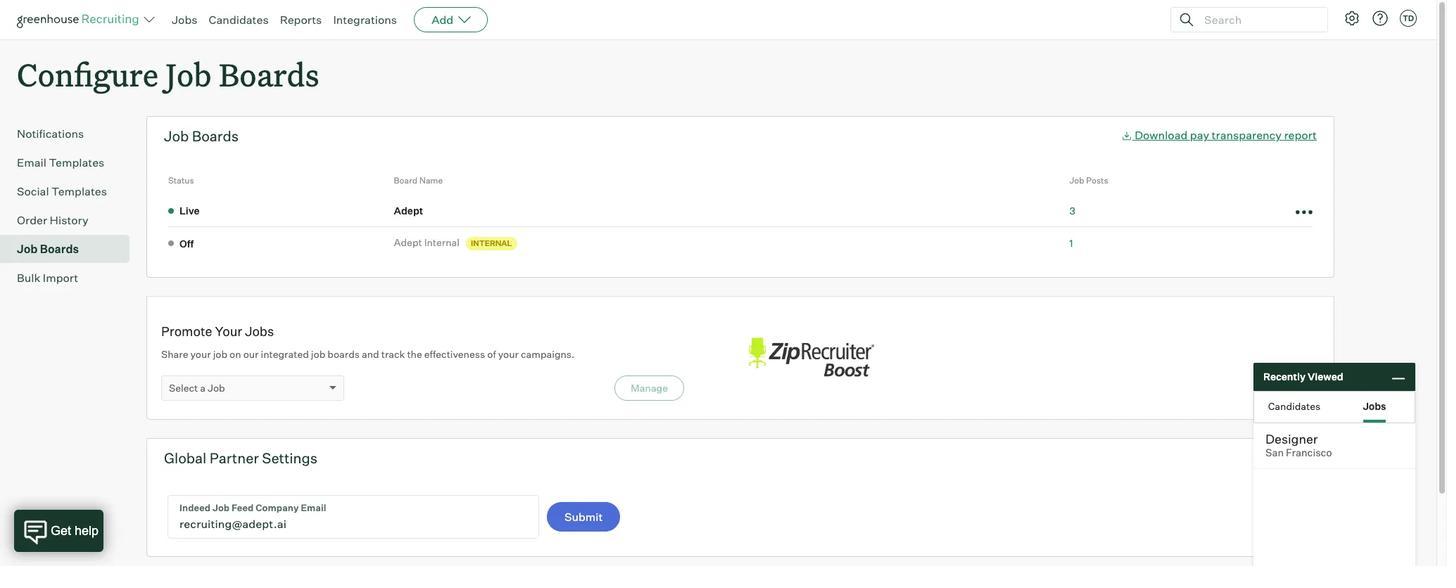 Task type: describe. For each thing, give the bounding box(es) containing it.
integrations link
[[333, 13, 397, 27]]

td
[[1403, 13, 1415, 23]]

global partner settings
[[164, 450, 318, 468]]

0 horizontal spatial job boards
[[17, 242, 79, 256]]

and
[[362, 349, 379, 361]]

add
[[432, 13, 454, 27]]

notifications link
[[17, 125, 124, 142]]

order
[[17, 213, 47, 228]]

off
[[180, 238, 194, 250]]

reports link
[[280, 13, 322, 27]]

board
[[394, 175, 418, 186]]

adept for adept internal
[[394, 237, 422, 249]]

templates for email templates
[[49, 156, 104, 170]]

share your job on our integrated job boards and track the effectiveness of your campaigns.
[[161, 349, 575, 361]]

social templates link
[[17, 183, 124, 200]]

1 horizontal spatial jobs
[[245, 324, 274, 340]]

recently viewed
[[1264, 371, 1344, 383]]

configure image
[[1344, 10, 1361, 27]]

2 vertical spatial jobs
[[1364, 400, 1387, 412]]

0 horizontal spatial internal
[[424, 237, 460, 249]]

candidates inside tab list
[[1269, 400, 1321, 412]]

social
[[17, 185, 49, 199]]

select a job
[[169, 382, 225, 394]]

zip recruiter image
[[741, 331, 882, 386]]

templates for social templates
[[51, 185, 107, 199]]

1 vertical spatial boards
[[192, 128, 239, 145]]

2 job from the left
[[311, 349, 326, 361]]

your
[[215, 324, 242, 340]]

job posts
[[1070, 175, 1109, 186]]

1 job from the left
[[213, 349, 228, 361]]

tab list containing candidates
[[1255, 392, 1415, 423]]

3 link
[[1070, 205, 1076, 217]]

2 vertical spatial boards
[[40, 242, 79, 256]]

bulk import
[[17, 271, 78, 285]]

our
[[243, 349, 259, 361]]

download pay transparency report
[[1135, 128, 1318, 142]]

jobs link
[[172, 13, 198, 27]]

1 horizontal spatial job boards
[[164, 128, 239, 145]]

1 link
[[1070, 237, 1074, 249]]

greenhouse recruiting image
[[17, 11, 144, 28]]

configure job boards
[[17, 54, 319, 95]]

integrations
[[333, 13, 397, 27]]

download
[[1135, 128, 1188, 142]]

recently
[[1264, 371, 1306, 383]]

effectiveness
[[424, 349, 485, 361]]

track
[[381, 349, 405, 361]]

global
[[164, 450, 207, 468]]

bulk import link
[[17, 270, 124, 287]]

pay
[[1191, 128, 1210, 142]]

download pay transparency report link
[[1122, 128, 1318, 142]]

designer
[[1266, 432, 1319, 447]]

the
[[407, 349, 422, 361]]

order history
[[17, 213, 89, 228]]

partner
[[210, 450, 259, 468]]

promote
[[161, 324, 212, 340]]

notifications
[[17, 127, 84, 141]]

job down jobs link
[[166, 54, 212, 95]]

san
[[1266, 447, 1284, 460]]

Search text field
[[1201, 10, 1315, 30]]

select
[[169, 382, 198, 394]]



Task type: vqa. For each thing, say whether or not it's contained in the screenshot.
FOR on the bottom of page
no



Task type: locate. For each thing, give the bounding box(es) containing it.
adept inside adept link
[[394, 205, 423, 217]]

adept down board
[[394, 205, 423, 217]]

Indeed Job Feed Company Email text field
[[168, 497, 539, 539]]

job boards up status
[[164, 128, 239, 145]]

adept internal
[[394, 237, 460, 249]]

jobs
[[172, 13, 198, 27], [245, 324, 274, 340], [1364, 400, 1387, 412]]

job boards
[[164, 128, 239, 145], [17, 242, 79, 256]]

integrated
[[261, 349, 309, 361]]

status
[[168, 175, 194, 186]]

1 horizontal spatial your
[[498, 349, 519, 361]]

francisco
[[1287, 447, 1333, 460]]

submit
[[565, 511, 603, 525]]

tab list
[[1255, 392, 1415, 423]]

job right a
[[208, 382, 225, 394]]

adept link
[[394, 204, 428, 218]]

2 horizontal spatial jobs
[[1364, 400, 1387, 412]]

job boards up bulk import
[[17, 242, 79, 256]]

candidates link
[[209, 13, 269, 27]]

job boards link
[[17, 241, 124, 258]]

0 horizontal spatial jobs
[[172, 13, 198, 27]]

submit button
[[547, 503, 621, 532]]

job
[[213, 349, 228, 361], [311, 349, 326, 361]]

configure
[[17, 54, 158, 95]]

add button
[[414, 7, 488, 32]]

of
[[487, 349, 496, 361]]

reports
[[280, 13, 322, 27]]

2 adept from the top
[[394, 237, 422, 249]]

your right share
[[190, 349, 211, 361]]

candidates
[[209, 13, 269, 27], [1269, 400, 1321, 412]]

boards up import
[[40, 242, 79, 256]]

boards
[[219, 54, 319, 95], [192, 128, 239, 145], [40, 242, 79, 256]]

job left on
[[213, 349, 228, 361]]

1 horizontal spatial internal
[[471, 239, 512, 249]]

job
[[166, 54, 212, 95], [164, 128, 189, 145], [1070, 175, 1085, 186], [17, 242, 38, 256], [208, 382, 225, 394]]

1 horizontal spatial job
[[311, 349, 326, 361]]

boards
[[328, 349, 360, 361]]

internal down adept link
[[424, 237, 460, 249]]

0 horizontal spatial candidates
[[209, 13, 269, 27]]

bulk
[[17, 271, 40, 285]]

boards down candidates link
[[219, 54, 319, 95]]

job left the posts
[[1070, 175, 1085, 186]]

td button
[[1398, 7, 1420, 30]]

0 vertical spatial jobs
[[172, 13, 198, 27]]

email
[[17, 156, 46, 170]]

0 vertical spatial job boards
[[164, 128, 239, 145]]

candidates right jobs link
[[209, 13, 269, 27]]

3
[[1070, 205, 1076, 217]]

2 your from the left
[[498, 349, 519, 361]]

0 vertical spatial boards
[[219, 54, 319, 95]]

adept inside adept internal link
[[394, 237, 422, 249]]

adept down adept link
[[394, 237, 422, 249]]

adept
[[394, 205, 423, 217], [394, 237, 422, 249]]

adept for adept
[[394, 205, 423, 217]]

transparency
[[1212, 128, 1282, 142]]

1 your from the left
[[190, 349, 211, 361]]

on
[[230, 349, 241, 361]]

history
[[50, 213, 89, 228]]

email templates
[[17, 156, 104, 170]]

templates up social templates link
[[49, 156, 104, 170]]

0 horizontal spatial your
[[190, 349, 211, 361]]

templates
[[49, 156, 104, 170], [51, 185, 107, 199]]

import
[[43, 271, 78, 285]]

1
[[1070, 237, 1074, 249]]

email templates link
[[17, 154, 124, 171]]

1 horizontal spatial candidates
[[1269, 400, 1321, 412]]

1 vertical spatial templates
[[51, 185, 107, 199]]

live
[[180, 205, 200, 217]]

job up bulk
[[17, 242, 38, 256]]

your
[[190, 349, 211, 361], [498, 349, 519, 361]]

0 vertical spatial templates
[[49, 156, 104, 170]]

settings
[[262, 450, 318, 468]]

1 vertical spatial candidates
[[1269, 400, 1321, 412]]

report
[[1285, 128, 1318, 142]]

a
[[200, 382, 206, 394]]

internal right adept internal link
[[471, 239, 512, 249]]

order history link
[[17, 212, 124, 229]]

your right of at the bottom left
[[498, 349, 519, 361]]

0 horizontal spatial job
[[213, 349, 228, 361]]

1 vertical spatial job boards
[[17, 242, 79, 256]]

social templates
[[17, 185, 107, 199]]

0 vertical spatial adept
[[394, 205, 423, 217]]

templates down email templates link
[[51, 185, 107, 199]]

job up status
[[164, 128, 189, 145]]

designer san francisco
[[1266, 432, 1333, 460]]

td button
[[1401, 10, 1418, 27]]

job left boards
[[311, 349, 326, 361]]

1 vertical spatial adept
[[394, 237, 422, 249]]

posts
[[1087, 175, 1109, 186]]

promote your jobs
[[161, 324, 274, 340]]

internal
[[424, 237, 460, 249], [471, 239, 512, 249]]

name
[[420, 175, 443, 186]]

adept internal link
[[394, 236, 464, 250]]

board name
[[394, 175, 443, 186]]

candidates down 'recently viewed'
[[1269, 400, 1321, 412]]

1 adept from the top
[[394, 205, 423, 217]]

1 vertical spatial jobs
[[245, 324, 274, 340]]

campaigns.
[[521, 349, 575, 361]]

viewed
[[1308, 371, 1344, 383]]

0 vertical spatial candidates
[[209, 13, 269, 27]]

share
[[161, 349, 188, 361]]

boards up status
[[192, 128, 239, 145]]



